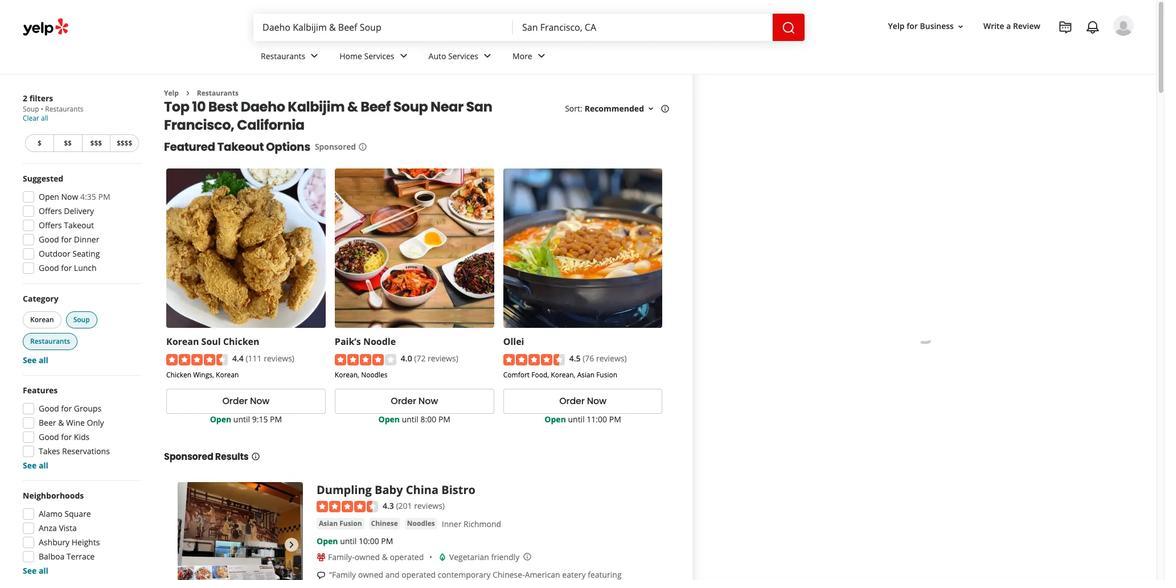 Task type: vqa. For each thing, say whether or not it's contained in the screenshot.
Helpful related to Helpful 1
no



Task type: describe. For each thing, give the bounding box(es) containing it.
comfort food, korean, asian fusion
[[503, 370, 618, 380]]

all for category
[[39, 355, 48, 366]]

open for korean soul chicken
[[210, 414, 231, 425]]

san
[[466, 98, 493, 116]]

order for ollei
[[560, 395, 585, 408]]

alamo
[[39, 509, 62, 520]]

10:00
[[359, 536, 379, 547]]

asian fusion
[[319, 519, 362, 529]]

restaurants inside "business categories" element
[[261, 50, 306, 61]]

features
[[23, 385, 58, 396]]

paik's noodle link
[[335, 336, 396, 348]]

korean, inside korean, noodles order now
[[335, 370, 360, 380]]

group containing neighborhoods
[[19, 491, 141, 577]]

9:15
[[252, 414, 268, 425]]

restaurants right 16 chevron right v2 icon
[[197, 88, 239, 98]]

1 vertical spatial restaurants link
[[197, 88, 239, 98]]

16 chevron right v2 image
[[183, 89, 192, 98]]

suggested
[[23, 173, 63, 184]]

friendly
[[491, 552, 520, 563]]

kids
[[74, 432, 90, 443]]

now up 9:15
[[250, 395, 270, 408]]

24 chevron down v2 image for restaurants
[[308, 49, 321, 63]]

4.5 (76 reviews)
[[570, 353, 627, 364]]

dumpling baby china bistro image
[[178, 482, 303, 581]]

dumpling
[[317, 482, 372, 498]]

best
[[208, 98, 238, 116]]

seating
[[73, 248, 100, 259]]

sort:
[[565, 103, 583, 114]]

offers takeout
[[39, 220, 94, 231]]

now inside korean, noodles order now
[[419, 395, 438, 408]]

business categories element
[[252, 41, 1134, 74]]

ashbury
[[39, 537, 70, 548]]

wine
[[66, 418, 85, 428]]

auto
[[429, 50, 446, 61]]

see all button for alamo square
[[23, 566, 48, 577]]

recommended
[[585, 103, 644, 114]]

auto services link
[[420, 41, 504, 74]]

sponsored for sponsored results
[[164, 450, 213, 464]]

4.4
[[232, 353, 244, 364]]

slideshow element
[[178, 482, 303, 581]]

16 chevron down v2 image for yelp for business
[[957, 22, 966, 31]]

10
[[192, 98, 206, 116]]

24 chevron down v2 image for home services
[[397, 49, 411, 63]]

open for paik's noodle
[[379, 414, 400, 425]]

until for ollei
[[568, 414, 585, 425]]

dumpling baby china bistro
[[317, 482, 476, 498]]

write
[[984, 21, 1005, 32]]

ashbury heights
[[39, 537, 100, 548]]

16 info v2 image for top 10 best daeho kalbijim & beef soup near san francisco, california
[[661, 104, 670, 114]]

open now 4:35 pm
[[39, 191, 110, 202]]

good for groups
[[39, 403, 101, 414]]

0 vertical spatial fusion
[[597, 370, 618, 380]]

4.4 (111 reviews)
[[232, 353, 295, 364]]

until up family-
[[340, 536, 357, 547]]

richmond
[[464, 519, 502, 530]]

daeho
[[241, 98, 285, 116]]

noah l. image
[[1114, 15, 1134, 36]]

more
[[513, 50, 533, 61]]

results
[[215, 450, 249, 464]]

takeout for featured
[[217, 139, 264, 155]]

Find text field
[[263, 21, 504, 34]]

top
[[164, 98, 189, 116]]

home services link
[[331, 41, 420, 74]]

24 chevron down v2 image for auto services
[[481, 49, 495, 63]]

(72
[[414, 353, 426, 364]]

see for alamo square
[[23, 566, 37, 577]]

4.0 (72 reviews)
[[401, 353, 459, 364]]

sponsored for sponsored
[[315, 142, 356, 152]]

heights
[[72, 537, 100, 548]]

open until 9:15 pm
[[210, 414, 282, 425]]

soup inside top 10 best daeho kalbijim & beef soup near san francisco, california
[[393, 98, 428, 116]]

restaurants inside 2 filters soup • restaurants clear all
[[45, 104, 83, 114]]

see for good for groups
[[23, 460, 37, 471]]

services for home services
[[364, 50, 395, 61]]

all inside 2 filters soup • restaurants clear all
[[41, 113, 48, 123]]

projects image
[[1059, 21, 1073, 34]]

4.3
[[383, 501, 394, 511]]

(111
[[246, 353, 262, 364]]

open until 11:00 pm
[[545, 414, 622, 425]]

reviews) for ollei
[[597, 353, 627, 364]]

services for auto services
[[448, 50, 479, 61]]

korean for korean
[[30, 315, 54, 325]]

beer
[[39, 418, 56, 428]]

reviews) for korean soul chicken
[[264, 353, 295, 364]]

top 10 best daeho kalbijim & beef soup near san francisco, california
[[164, 98, 493, 135]]

ollei
[[503, 336, 524, 348]]

yelp for yelp for business
[[889, 21, 905, 32]]

restaurants inside button
[[30, 337, 70, 346]]

order now for ollei
[[560, 395, 607, 408]]

good for kids
[[39, 432, 90, 443]]

good for good for groups
[[39, 403, 59, 414]]

vista
[[59, 523, 77, 534]]

•
[[41, 104, 43, 114]]

near
[[431, 98, 464, 116]]

clear all link
[[23, 113, 48, 123]]

until for korean soul chicken
[[234, 414, 250, 425]]

order inside korean, noodles order now
[[391, 395, 416, 408]]

category
[[23, 293, 58, 304]]

fusion inside button
[[340, 519, 362, 529]]

china
[[406, 482, 439, 498]]

1 vertical spatial &
[[58, 418, 64, 428]]

see all for good
[[23, 460, 48, 471]]

good for good for lunch
[[39, 263, 59, 273]]

11:00
[[587, 414, 607, 425]]

0 horizontal spatial 16 info v2 image
[[251, 452, 260, 461]]

beef
[[361, 98, 391, 116]]

dumpling baby china bistro link
[[317, 482, 476, 498]]

for for business
[[907, 21, 918, 32]]

4 star rating image
[[335, 354, 396, 366]]

kalbijim
[[288, 98, 345, 116]]

0 vertical spatial chicken
[[223, 336, 260, 348]]

good for lunch
[[39, 263, 97, 273]]

2 horizontal spatial &
[[382, 552, 388, 563]]

balboa
[[39, 552, 65, 562]]

chinese link
[[369, 519, 400, 530]]

outdoor
[[39, 248, 70, 259]]

soul
[[201, 336, 221, 348]]

owned
[[355, 552, 380, 563]]

terrace
[[67, 552, 95, 562]]

comfort
[[503, 370, 530, 380]]

for for dinner
[[61, 234, 72, 245]]

sponsored results
[[164, 450, 249, 464]]

francisco,
[[164, 116, 235, 135]]

food,
[[532, 370, 549, 380]]

chinese button
[[369, 519, 400, 530]]

search image
[[782, 21, 796, 35]]

$$$$ button
[[110, 134, 139, 152]]

pm right 4:35
[[98, 191, 110, 202]]

16 speech v2 image
[[317, 571, 326, 581]]



Task type: locate. For each thing, give the bounding box(es) containing it.
notifications image
[[1087, 21, 1100, 34]]

wings,
[[193, 370, 214, 380]]

0 horizontal spatial fusion
[[340, 519, 362, 529]]

1 horizontal spatial restaurants link
[[252, 41, 331, 74]]

(76
[[583, 353, 594, 364]]

auto services
[[429, 50, 479, 61]]

group containing suggested
[[19, 173, 141, 277]]

0 horizontal spatial 16 chevron down v2 image
[[647, 104, 656, 114]]

noodles inside button
[[407, 519, 435, 529]]

0 horizontal spatial &
[[58, 418, 64, 428]]

4.3 star rating image
[[317, 501, 378, 513]]

see all down the balboa
[[23, 566, 48, 577]]

yelp for business
[[889, 21, 954, 32]]

soup up restaurants button
[[73, 315, 90, 325]]

featured takeout options
[[164, 139, 310, 155]]

group containing category
[[21, 293, 141, 366]]

until left 11:00
[[568, 414, 585, 425]]

open until 10:00 pm
[[317, 536, 393, 547]]

16 chevron down v2 image for recommended
[[647, 104, 656, 114]]

korean down the category
[[30, 315, 54, 325]]

open up 16 family owned v2 "image"
[[317, 536, 338, 547]]

16 info v2 image for featured takeout options
[[358, 143, 367, 152]]

2 see all button from the top
[[23, 460, 48, 471]]

noodle
[[363, 336, 396, 348]]

soup inside button
[[73, 315, 90, 325]]

16 info v2 image down beef
[[358, 143, 367, 152]]

0 horizontal spatial korean
[[30, 315, 54, 325]]

2 horizontal spatial order
[[560, 395, 585, 408]]

1 horizontal spatial &
[[347, 98, 358, 116]]

open for ollei
[[545, 414, 566, 425]]

only
[[87, 418, 104, 428]]

1 horizontal spatial yelp
[[889, 21, 905, 32]]

1 horizontal spatial chicken
[[223, 336, 260, 348]]

1 horizontal spatial korean,
[[551, 370, 576, 380]]

yelp for business button
[[884, 16, 970, 37]]

1 offers from the top
[[39, 206, 62, 217]]

1 vertical spatial 16 info v2 image
[[358, 143, 367, 152]]

1 horizontal spatial 16 chevron down v2 image
[[957, 22, 966, 31]]

see all
[[23, 355, 48, 366], [23, 460, 48, 471], [23, 566, 48, 577]]

1 horizontal spatial soup
[[73, 315, 90, 325]]

sponsored down top 10 best daeho kalbijim & beef soup near san francisco, california
[[315, 142, 356, 152]]

0 horizontal spatial 24 chevron down v2 image
[[308, 49, 321, 63]]

reviews) right (111
[[264, 353, 295, 364]]

2 vertical spatial &
[[382, 552, 388, 563]]

0 vertical spatial asian
[[578, 370, 595, 380]]

2 offers from the top
[[39, 220, 62, 231]]

order for korean soul chicken
[[222, 395, 248, 408]]

16 chevron down v2 image inside recommended dropdown button
[[647, 104, 656, 114]]

16 family owned v2 image
[[317, 553, 326, 562]]

1 horizontal spatial korean
[[166, 336, 199, 348]]

order up open until 9:15 pm
[[222, 395, 248, 408]]

0 horizontal spatial order
[[222, 395, 248, 408]]

noodles
[[361, 370, 388, 380], [407, 519, 435, 529]]

0 horizontal spatial noodles
[[361, 370, 388, 380]]

open down korean, noodles order now
[[379, 414, 400, 425]]

good for good for kids
[[39, 432, 59, 443]]

1 horizontal spatial takeout
[[217, 139, 264, 155]]

sponsored left results
[[164, 450, 213, 464]]

see all for alamo
[[23, 566, 48, 577]]

0 vertical spatial noodles
[[361, 370, 388, 380]]

1 vertical spatial fusion
[[340, 519, 362, 529]]

see all button for good for groups
[[23, 460, 48, 471]]

inner richmond
[[442, 519, 502, 530]]

order now for korean soul chicken
[[222, 395, 270, 408]]

1 vertical spatial takeout
[[64, 220, 94, 231]]

0 horizontal spatial services
[[364, 50, 395, 61]]

0 vertical spatial 16 info v2 image
[[661, 104, 670, 114]]

0 vertical spatial takeout
[[217, 139, 264, 155]]

order now link down the comfort food, korean, asian fusion
[[503, 389, 663, 414]]

16 chevron down v2 image inside yelp for business button
[[957, 22, 966, 31]]

bistro
[[442, 482, 476, 498]]

1 horizontal spatial none field
[[522, 21, 764, 34]]

0 vertical spatial offers
[[39, 206, 62, 217]]

noodles down 4.3 (201 reviews)
[[407, 519, 435, 529]]

1 order from the left
[[222, 395, 248, 408]]

$$$
[[90, 138, 102, 148]]

$ button
[[25, 134, 53, 152]]

16 chevron down v2 image right recommended
[[647, 104, 656, 114]]

16 vegetarian v2 image
[[438, 553, 447, 562]]

pm for ollei
[[610, 414, 622, 425]]

1 vertical spatial chicken
[[166, 370, 192, 380]]

1 vertical spatial korean
[[166, 336, 199, 348]]

takeout down california
[[217, 139, 264, 155]]

0 horizontal spatial order now
[[222, 395, 270, 408]]

sponsored
[[315, 142, 356, 152], [164, 450, 213, 464]]

4.0
[[401, 353, 412, 364]]

3 see from the top
[[23, 566, 37, 577]]

0 horizontal spatial yelp
[[164, 88, 179, 98]]

open
[[39, 191, 59, 202], [210, 414, 231, 425], [379, 414, 400, 425], [545, 414, 566, 425], [317, 536, 338, 547]]

order
[[222, 395, 248, 408], [391, 395, 416, 408], [560, 395, 585, 408]]

2 filters soup • restaurants clear all
[[23, 93, 83, 123]]

good down outdoor
[[39, 263, 59, 273]]

korean, down 4.5
[[551, 370, 576, 380]]

soup
[[393, 98, 428, 116], [23, 104, 39, 114], [73, 315, 90, 325]]

yelp inside button
[[889, 21, 905, 32]]

yelp for yelp link on the left of page
[[164, 88, 179, 98]]

1 vertical spatial noodles
[[407, 519, 435, 529]]

ollei link
[[503, 336, 524, 348]]

next image
[[285, 538, 299, 552]]

0 horizontal spatial asian
[[319, 519, 338, 529]]

paik's
[[335, 336, 361, 348]]

1 horizontal spatial order now
[[560, 395, 607, 408]]

for down offers takeout
[[61, 234, 72, 245]]

yelp left 'business'
[[889, 21, 905, 32]]

None search field
[[254, 14, 807, 41]]

open until 8:00 pm
[[379, 414, 451, 425]]

& right beer
[[58, 418, 64, 428]]

for for groups
[[61, 403, 72, 414]]

for up beer & wine only
[[61, 403, 72, 414]]

groups
[[74, 403, 101, 414]]

2 order now from the left
[[560, 395, 607, 408]]

asian inside button
[[319, 519, 338, 529]]

now
[[61, 191, 78, 202], [250, 395, 270, 408], [419, 395, 438, 408], [587, 395, 607, 408]]

1 horizontal spatial services
[[448, 50, 479, 61]]

16 info v2 image right results
[[251, 452, 260, 461]]

0 horizontal spatial soup
[[23, 104, 39, 114]]

1 order now from the left
[[222, 395, 270, 408]]

takeout down delivery
[[64, 220, 94, 231]]

a
[[1007, 21, 1012, 32]]

pm right 9:15
[[270, 414, 282, 425]]

good for good for dinner
[[39, 234, 59, 245]]

korean, noodles order now
[[335, 370, 438, 408]]

delivery
[[64, 206, 94, 217]]

all right the clear
[[41, 113, 48, 123]]

family-
[[328, 552, 355, 563]]

soup left •
[[23, 104, 39, 114]]

for inside button
[[907, 21, 918, 32]]

now up 8:00 at the bottom of page
[[419, 395, 438, 408]]

write a review
[[984, 21, 1041, 32]]

24 chevron down v2 image for more
[[535, 49, 549, 63]]

korean down 4.4
[[216, 370, 239, 380]]

chicken up 4.4
[[223, 336, 260, 348]]

restaurants right •
[[45, 104, 83, 114]]

1 24 chevron down v2 image from the left
[[308, 49, 321, 63]]

1 horizontal spatial 24 chevron down v2 image
[[535, 49, 549, 63]]

1 horizontal spatial asian
[[578, 370, 595, 380]]

24 chevron down v2 image inside auto services link
[[481, 49, 495, 63]]

see all button down the balboa
[[23, 566, 48, 577]]

korean up 4.4 star rating image
[[166, 336, 199, 348]]

for
[[907, 21, 918, 32], [61, 234, 72, 245], [61, 263, 72, 273], [61, 403, 72, 414], [61, 432, 72, 443]]

24 chevron down v2 image
[[308, 49, 321, 63], [535, 49, 549, 63]]

1 vertical spatial yelp
[[164, 88, 179, 98]]

0 horizontal spatial korean,
[[335, 370, 360, 380]]

korean button
[[23, 312, 61, 329]]

chicken down 4.4 star rating image
[[166, 370, 192, 380]]

24 chevron down v2 image inside restaurants link
[[308, 49, 321, 63]]

1 vertical spatial offers
[[39, 220, 62, 231]]

good up beer
[[39, 403, 59, 414]]

open down suggested
[[39, 191, 59, 202]]

takeout inside group
[[64, 220, 94, 231]]

1 horizontal spatial order
[[391, 395, 416, 408]]

for down outdoor seating
[[61, 263, 72, 273]]

4 good from the top
[[39, 432, 59, 443]]

good for dinner
[[39, 234, 99, 245]]

0 horizontal spatial order now link
[[166, 389, 326, 414]]

& right the owned
[[382, 552, 388, 563]]

24 chevron down v2 image right more
[[535, 49, 549, 63]]

until left 9:15
[[234, 414, 250, 425]]

now up offers delivery
[[61, 191, 78, 202]]

asian down (76
[[578, 370, 595, 380]]

2 see all from the top
[[23, 460, 48, 471]]

1 horizontal spatial sponsored
[[315, 142, 356, 152]]

1 vertical spatial see all button
[[23, 460, 48, 471]]

for for kids
[[61, 432, 72, 443]]

1 korean, from the left
[[335, 370, 360, 380]]

16 chevron down v2 image
[[957, 22, 966, 31], [647, 104, 656, 114]]

0 vertical spatial restaurants link
[[252, 41, 331, 74]]

open left 11:00
[[545, 414, 566, 425]]

takeout
[[217, 139, 264, 155], [64, 220, 94, 231]]

vegetarian friendly
[[449, 552, 520, 563]]

korean for korean soul chicken
[[166, 336, 199, 348]]

1 vertical spatial sponsored
[[164, 450, 213, 464]]

all
[[41, 113, 48, 123], [39, 355, 48, 366], [39, 460, 48, 471], [39, 566, 48, 577]]

24 chevron down v2 image inside "home services" link
[[397, 49, 411, 63]]

16 chevron down v2 image right 'business'
[[957, 22, 966, 31]]

reviews) down china
[[414, 501, 445, 511]]

for for lunch
[[61, 263, 72, 273]]

2 horizontal spatial korean
[[216, 370, 239, 380]]

1 horizontal spatial fusion
[[597, 370, 618, 380]]

reviews)
[[264, 353, 295, 364], [428, 353, 459, 364], [597, 353, 627, 364], [414, 501, 445, 511]]

1 vertical spatial 16 chevron down v2 image
[[647, 104, 656, 114]]

order now link
[[166, 389, 326, 414], [335, 389, 494, 414], [503, 389, 663, 414]]

all down the balboa
[[39, 566, 48, 577]]

2 order from the left
[[391, 395, 416, 408]]

2 vertical spatial see
[[23, 566, 37, 577]]

2 none field from the left
[[522, 21, 764, 34]]

previous image
[[182, 538, 196, 552]]

4.4 star rating image
[[166, 354, 228, 366]]

16 info v2 image right recommended dropdown button
[[661, 104, 670, 114]]

3 order from the left
[[560, 395, 585, 408]]

& left beef
[[347, 98, 358, 116]]

noodles down '4 star rating' image
[[361, 370, 388, 380]]

1 order now link from the left
[[166, 389, 326, 414]]

2 24 chevron down v2 image from the left
[[481, 49, 495, 63]]

order now link down (72
[[335, 389, 494, 414]]

24 chevron down v2 image inside more link
[[535, 49, 549, 63]]

pm
[[98, 191, 110, 202], [270, 414, 282, 425], [439, 414, 451, 425], [610, 414, 622, 425], [381, 536, 393, 547]]

now up 11:00
[[587, 395, 607, 408]]

$$ button
[[53, 134, 82, 152]]

2 horizontal spatial soup
[[393, 98, 428, 116]]

$$$$
[[117, 138, 132, 148]]

neighborhoods
[[23, 491, 84, 501]]

0 vertical spatial 16 chevron down v2 image
[[957, 22, 966, 31]]

fusion down 4.5 (76 reviews)
[[597, 370, 618, 380]]

24 chevron down v2 image left home
[[308, 49, 321, 63]]

1 none field from the left
[[263, 21, 504, 34]]

restaurants link up kalbijim
[[252, 41, 331, 74]]

2 korean, from the left
[[551, 370, 576, 380]]

3 order now link from the left
[[503, 389, 663, 414]]

order now up open until 11:00 pm
[[560, 395, 607, 408]]

none field find
[[263, 21, 504, 34]]

chinese
[[371, 519, 398, 529]]

good up takes
[[39, 432, 59, 443]]

see all button down takes
[[23, 460, 48, 471]]

yelp left 16 chevron right v2 icon
[[164, 88, 179, 98]]

1 see all button from the top
[[23, 355, 48, 366]]

2 vertical spatial see all
[[23, 566, 48, 577]]

all for neighborhoods
[[39, 566, 48, 577]]

1 horizontal spatial 16 info v2 image
[[358, 143, 367, 152]]

2 services from the left
[[448, 50, 479, 61]]

see all button down restaurants button
[[23, 355, 48, 366]]

None field
[[263, 21, 504, 34], [522, 21, 764, 34]]

services right home
[[364, 50, 395, 61]]

0 horizontal spatial restaurants link
[[197, 88, 239, 98]]

options
[[266, 139, 310, 155]]

all down restaurants button
[[39, 355, 48, 366]]

services inside auto services link
[[448, 50, 479, 61]]

inner
[[442, 519, 462, 530]]

2 order now link from the left
[[335, 389, 494, 414]]

offers for offers takeout
[[39, 220, 62, 231]]

order up open until 8:00 pm
[[391, 395, 416, 408]]

group
[[19, 173, 141, 277], [21, 293, 141, 366], [19, 385, 141, 472], [19, 491, 141, 577]]

3 good from the top
[[39, 403, 59, 414]]

balboa terrace
[[39, 552, 95, 562]]

paik's noodle
[[335, 336, 396, 348]]

2 vertical spatial 16 info v2 image
[[251, 452, 260, 461]]

none field near
[[522, 21, 764, 34]]

24 chevron down v2 image right auto services
[[481, 49, 495, 63]]

0 horizontal spatial sponsored
[[164, 450, 213, 464]]

0 vertical spatial see all
[[23, 355, 48, 366]]

offers for offers delivery
[[39, 206, 62, 217]]

0 horizontal spatial takeout
[[64, 220, 94, 231]]

all down takes
[[39, 460, 48, 471]]

2 horizontal spatial 16 info v2 image
[[661, 104, 670, 114]]

square
[[65, 509, 91, 520]]

asian down 4.3 star rating image at the bottom of the page
[[319, 519, 338, 529]]

order now
[[222, 395, 270, 408], [560, 395, 607, 408]]

24 chevron down v2 image
[[397, 49, 411, 63], [481, 49, 495, 63]]

good up outdoor
[[39, 234, 59, 245]]

0 horizontal spatial 24 chevron down v2 image
[[397, 49, 411, 63]]

korean,
[[335, 370, 360, 380], [551, 370, 576, 380]]

2 good from the top
[[39, 263, 59, 273]]

more link
[[504, 41, 558, 74]]

2
[[23, 93, 27, 104]]

0 vertical spatial sponsored
[[315, 142, 356, 152]]

noodles link
[[405, 519, 437, 530]]

anza vista
[[39, 523, 77, 534]]

2 vertical spatial korean
[[216, 370, 239, 380]]

2 horizontal spatial order now link
[[503, 389, 663, 414]]

reviews) right (72
[[428, 353, 459, 364]]

1 horizontal spatial order now link
[[335, 389, 494, 414]]

california
[[237, 116, 305, 135]]

$$
[[64, 138, 72, 148]]

takeout for offers
[[64, 220, 94, 231]]

until left 8:00 at the bottom of page
[[402, 414, 419, 425]]

asian
[[578, 370, 595, 380], [319, 519, 338, 529]]

info icon image
[[523, 553, 532, 562], [523, 553, 532, 562]]

user actions element
[[880, 14, 1150, 84]]

reservations
[[62, 446, 110, 457]]

1 see from the top
[[23, 355, 37, 366]]

dinner
[[74, 234, 99, 245]]

1 vertical spatial asian
[[319, 519, 338, 529]]

for down beer & wine only
[[61, 432, 72, 443]]

services inside "home services" link
[[364, 50, 395, 61]]

services right auto
[[448, 50, 479, 61]]

soup right beef
[[393, 98, 428, 116]]

0 horizontal spatial chicken
[[166, 370, 192, 380]]

open up results
[[210, 414, 231, 425]]

0 vertical spatial see
[[23, 355, 37, 366]]

2 see from the top
[[23, 460, 37, 471]]

0 horizontal spatial none field
[[263, 21, 504, 34]]

1 vertical spatial see
[[23, 460, 37, 471]]

16 info v2 image
[[661, 104, 670, 114], [358, 143, 367, 152], [251, 452, 260, 461]]

reviews) for paik's noodle
[[428, 353, 459, 364]]

offers down offers delivery
[[39, 220, 62, 231]]

korean inside 'korean' button
[[30, 315, 54, 325]]

1 see all from the top
[[23, 355, 48, 366]]

3 see all from the top
[[23, 566, 48, 577]]

1 horizontal spatial 24 chevron down v2 image
[[481, 49, 495, 63]]

1 services from the left
[[364, 50, 395, 61]]

asian fusion button
[[317, 519, 364, 530]]

8:00
[[421, 414, 437, 425]]

for left 'business'
[[907, 21, 918, 32]]

alamo square
[[39, 509, 91, 520]]

& inside top 10 best daeho kalbijim & beef soup near san francisco, california
[[347, 98, 358, 116]]

restaurants down 'korean' button
[[30, 337, 70, 346]]

pm right 11:00
[[610, 414, 622, 425]]

takes reservations
[[39, 446, 110, 457]]

2 24 chevron down v2 image from the left
[[535, 49, 549, 63]]

korean, down '4 star rating' image
[[335, 370, 360, 380]]

pm right 8:00 at the bottom of page
[[439, 414, 451, 425]]

until for paik's noodle
[[402, 414, 419, 425]]

home services
[[340, 50, 395, 61]]

4.3 (201 reviews)
[[383, 501, 445, 511]]

pm down the chinese button
[[381, 536, 393, 547]]

order up open until 11:00 pm
[[560, 395, 585, 408]]

see all down restaurants button
[[23, 355, 48, 366]]

restaurants link right 16 chevron right v2 icon
[[197, 88, 239, 98]]

group containing features
[[19, 385, 141, 472]]

order now link for soul
[[166, 389, 326, 414]]

pm for korean soul chicken
[[270, 414, 282, 425]]

3 see all button from the top
[[23, 566, 48, 577]]

1 horizontal spatial noodles
[[407, 519, 435, 529]]

0 vertical spatial korean
[[30, 315, 54, 325]]

2 vertical spatial see all button
[[23, 566, 48, 577]]

pm for paik's noodle
[[439, 414, 451, 425]]

fusion down 4.3 star rating image at the bottom of the page
[[340, 519, 362, 529]]

order now up open until 9:15 pm
[[222, 395, 270, 408]]

reviews) right (76
[[597, 353, 627, 364]]

1 24 chevron down v2 image from the left
[[397, 49, 411, 63]]

0 vertical spatial yelp
[[889, 21, 905, 32]]

24 chevron down v2 image left auto
[[397, 49, 411, 63]]

Near text field
[[522, 21, 764, 34]]

order now link down (111
[[166, 389, 326, 414]]

4.5 star rating image
[[503, 354, 565, 366]]

1 vertical spatial see all
[[23, 460, 48, 471]]

4:35
[[80, 191, 96, 202]]

recommended button
[[585, 103, 656, 114]]

all for features
[[39, 460, 48, 471]]

restaurants up "daeho"
[[261, 50, 306, 61]]

noodles inside korean, noodles order now
[[361, 370, 388, 380]]

0 vertical spatial &
[[347, 98, 358, 116]]

offers
[[39, 206, 62, 217], [39, 220, 62, 231]]

1 good from the top
[[39, 234, 59, 245]]

korean soul chicken link
[[166, 336, 260, 348]]

0 vertical spatial see all button
[[23, 355, 48, 366]]

see all down takes
[[23, 460, 48, 471]]

order now link for noodle
[[335, 389, 494, 414]]

soup inside 2 filters soup • restaurants clear all
[[23, 104, 39, 114]]

offers up offers takeout
[[39, 206, 62, 217]]

baby
[[375, 482, 403, 498]]



